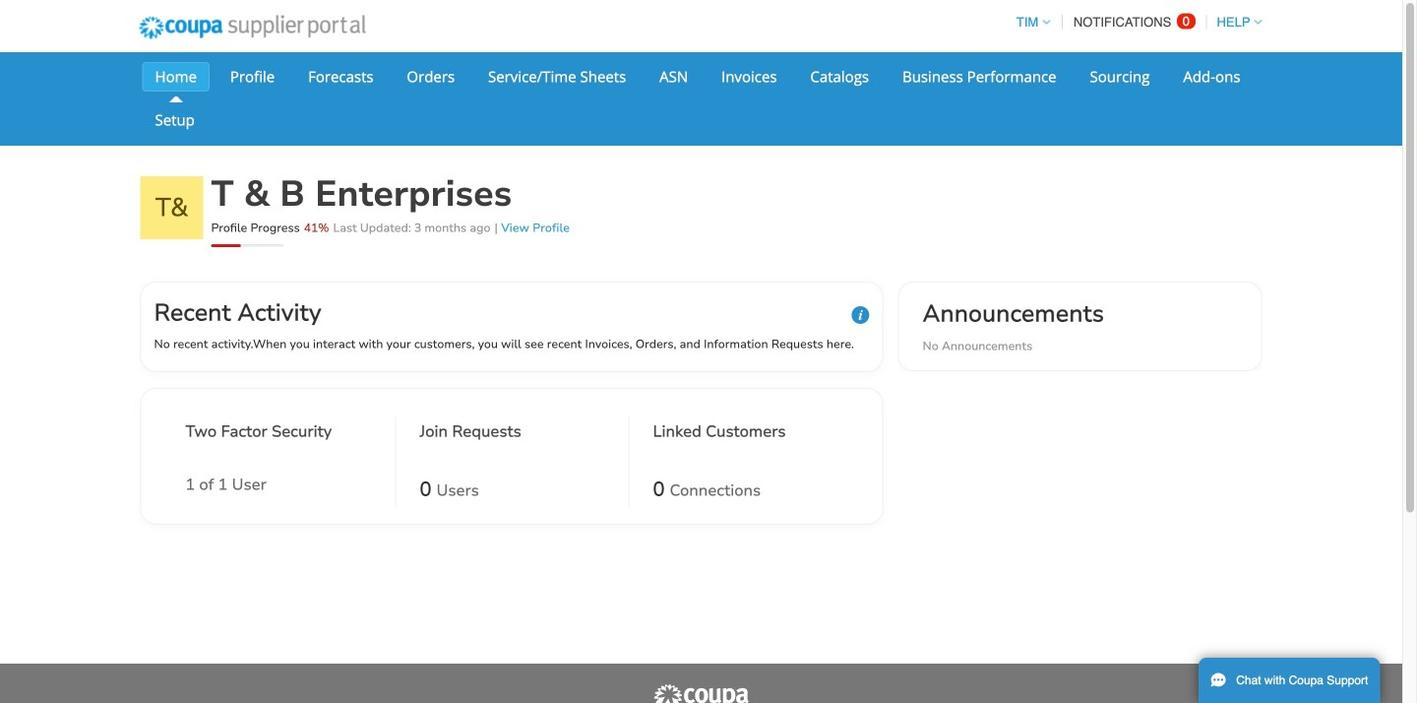 Task type: locate. For each thing, give the bounding box(es) containing it.
coupa supplier portal image
[[126, 3, 379, 52], [652, 683, 751, 703]]

0 horizontal spatial coupa supplier portal image
[[126, 3, 379, 52]]

1 vertical spatial coupa supplier portal image
[[652, 683, 751, 703]]

navigation
[[1008, 3, 1263, 41]]



Task type: describe. For each thing, give the bounding box(es) containing it.
additional information image
[[852, 306, 870, 324]]

t& image
[[140, 176, 203, 239]]

1 horizontal spatial coupa supplier portal image
[[652, 683, 751, 703]]

0 vertical spatial coupa supplier portal image
[[126, 3, 379, 52]]



Task type: vqa. For each thing, say whether or not it's contained in the screenshot.
text box
no



